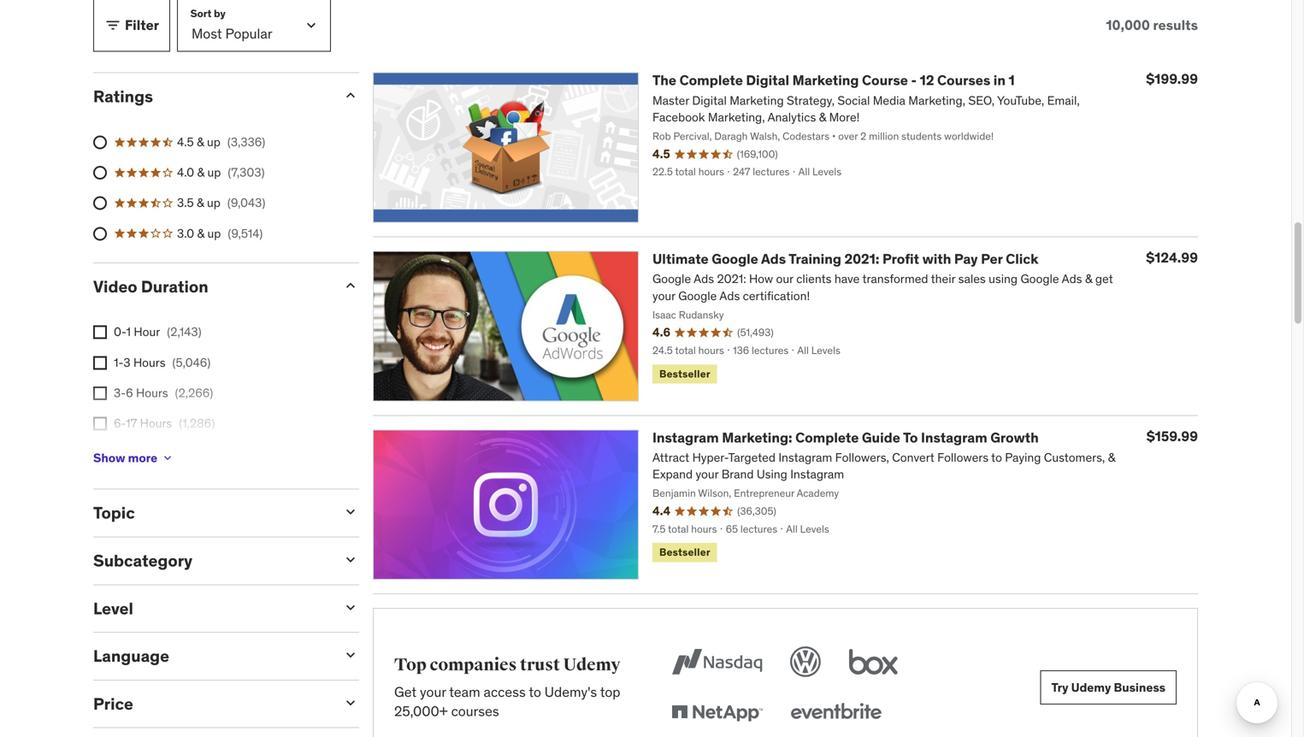 Task type: vqa. For each thing, say whether or not it's contained in the screenshot.


Task type: describe. For each thing, give the bounding box(es) containing it.
ultimate
[[653, 250, 709, 268]]

in
[[994, 72, 1006, 89]]

xsmall image inside show more button
[[161, 452, 175, 465]]

xsmall image for 0-
[[93, 326, 107, 339]]

1-
[[114, 355, 124, 370]]

marketing:
[[722, 429, 793, 447]]

0-
[[114, 324, 126, 340]]

3.0
[[177, 226, 194, 241]]

$159.99
[[1147, 428, 1199, 445]]

the complete digital marketing course - 12 courses in 1
[[653, 72, 1015, 89]]

2 instagram from the left
[[922, 429, 988, 447]]

17+
[[114, 446, 133, 462]]

team
[[449, 684, 481, 701]]

video duration button
[[93, 276, 329, 297]]

filter button
[[93, 0, 170, 52]]

video
[[93, 276, 137, 297]]

(9,043)
[[228, 195, 266, 211]]

more
[[128, 450, 158, 466]]

your
[[420, 684, 446, 701]]

marketing
[[793, 72, 859, 89]]

up for 4.0 & up
[[208, 165, 221, 180]]

instagram marketing: complete guide to instagram growth link
[[653, 429, 1039, 447]]

1 vertical spatial 1
[[126, 324, 131, 340]]

hour
[[134, 324, 160, 340]]

topic
[[93, 503, 135, 523]]

3
[[124, 355, 131, 370]]

growth
[[991, 429, 1039, 447]]

results
[[1154, 16, 1199, 34]]

to
[[904, 429, 919, 447]]

10,000
[[1107, 16, 1151, 34]]

1-3 hours (5,046)
[[114, 355, 211, 370]]

business
[[1114, 680, 1166, 695]]

& for 4.0
[[197, 165, 205, 180]]

access
[[484, 684, 526, 701]]

& for 3.0
[[197, 226, 205, 241]]

3-6 hours (2,266)
[[114, 385, 213, 401]]

small image for language
[[342, 647, 359, 664]]

(9,514)
[[228, 226, 263, 241]]

hours right 17+
[[135, 446, 168, 462]]

4.0 & up (7,303)
[[177, 165, 265, 180]]

ratings
[[93, 86, 153, 107]]

& for 4.5
[[197, 134, 204, 150]]

10,000 results status
[[1107, 16, 1199, 34]]

try udemy business link
[[1041, 671, 1177, 705]]

1 instagram from the left
[[653, 429, 719, 447]]

subcategory
[[93, 551, 193, 571]]

up for 3.5 & up
[[207, 195, 221, 211]]

2021:
[[845, 250, 880, 268]]

nasdaq image
[[668, 644, 767, 681]]

profit
[[883, 250, 920, 268]]

17
[[126, 416, 137, 431]]

17+ hours
[[114, 446, 168, 462]]

show
[[93, 450, 125, 466]]

hours for 1-3 hours
[[133, 355, 166, 370]]

to
[[529, 684, 542, 701]]

get
[[394, 684, 417, 701]]

level button
[[93, 598, 329, 619]]

xsmall image for 6-
[[93, 417, 107, 431]]

(5,046)
[[172, 355, 211, 370]]

instagram marketing: complete guide to instagram growth
[[653, 429, 1039, 447]]

per
[[982, 250, 1003, 268]]

4.5
[[177, 134, 194, 150]]

box image
[[845, 644, 903, 681]]

up for 3.0 & up
[[208, 226, 221, 241]]

(1,286)
[[179, 416, 215, 431]]

3.5 & up (9,043)
[[177, 195, 266, 211]]

courses
[[938, 72, 991, 89]]

level
[[93, 598, 133, 619]]

12
[[920, 72, 935, 89]]

the complete digital marketing course - 12 courses in 1 link
[[653, 72, 1015, 89]]

top
[[394, 655, 427, 676]]

1 vertical spatial complete
[[796, 429, 859, 447]]

topic button
[[93, 503, 329, 523]]

google
[[712, 250, 759, 268]]

top companies trust udemy get your team access to udemy's top 25,000+ courses
[[394, 655, 621, 720]]



Task type: locate. For each thing, give the bounding box(es) containing it.
xsmall image left 6-
[[93, 417, 107, 431]]

hours for 3-6 hours
[[136, 385, 168, 401]]

1 up from the top
[[207, 134, 221, 150]]

xsmall image right more
[[161, 452, 175, 465]]

1
[[1009, 72, 1015, 89], [126, 324, 131, 340]]

try
[[1052, 680, 1069, 695]]

3.5
[[177, 195, 194, 211]]

try udemy business
[[1052, 680, 1166, 695]]

small image
[[342, 87, 359, 104], [342, 551, 359, 569], [342, 599, 359, 616], [342, 647, 359, 664], [342, 695, 359, 712]]

ultimate google ads training 2021: profit with pay per click link
[[653, 250, 1039, 268]]

3.0 & up (9,514)
[[177, 226, 263, 241]]

hours right 17
[[140, 416, 172, 431]]

4.0
[[177, 165, 194, 180]]

up right 3.5
[[207, 195, 221, 211]]

&
[[197, 134, 204, 150], [197, 165, 205, 180], [197, 195, 204, 211], [197, 226, 205, 241]]

0 vertical spatial complete
[[680, 72, 743, 89]]

udemy's
[[545, 684, 597, 701]]

filter
[[125, 16, 159, 34]]

& for 3.5
[[197, 195, 204, 211]]

small image inside filter button
[[104, 17, 122, 34]]

show more
[[93, 450, 158, 466]]

netapp image
[[668, 695, 767, 733]]

xsmall image left 0-
[[93, 326, 107, 339]]

10,000 results
[[1107, 16, 1199, 34]]

video duration
[[93, 276, 209, 297]]

1 vertical spatial small image
[[342, 277, 359, 294]]

show more button
[[93, 441, 175, 475]]

language button
[[93, 646, 329, 667]]

training
[[789, 250, 842, 268]]

udemy right try
[[1072, 680, 1112, 695]]

$124.99
[[1147, 249, 1199, 267]]

1 right in
[[1009, 72, 1015, 89]]

1 horizontal spatial complete
[[796, 429, 859, 447]]

up
[[207, 134, 221, 150], [208, 165, 221, 180], [207, 195, 221, 211], [208, 226, 221, 241]]

complete right the
[[680, 72, 743, 89]]

price
[[93, 694, 133, 714]]

& right 3.0
[[197, 226, 205, 241]]

2 & from the top
[[197, 165, 205, 180]]

& right 3.5
[[197, 195, 204, 211]]

3 & from the top
[[197, 195, 204, 211]]

complete
[[680, 72, 743, 89], [796, 429, 859, 447]]

udemy
[[564, 655, 621, 676], [1072, 680, 1112, 695]]

up right 3.0
[[208, 226, 221, 241]]

xsmall image
[[93, 326, 107, 339], [93, 356, 107, 370], [93, 417, 107, 431], [161, 452, 175, 465]]

course
[[863, 72, 909, 89]]

5 small image from the top
[[342, 695, 359, 712]]

pay
[[955, 250, 978, 268]]

up for 4.5 & up
[[207, 134, 221, 150]]

up right 4.0
[[208, 165, 221, 180]]

click
[[1006, 250, 1039, 268]]

$199.99
[[1147, 70, 1199, 88]]

1 horizontal spatial instagram
[[922, 429, 988, 447]]

xsmall image left 1-
[[93, 356, 107, 370]]

25,000+
[[394, 703, 448, 720]]

0 horizontal spatial instagram
[[653, 429, 719, 447]]

3-
[[114, 385, 126, 401]]

up right 4.5
[[207, 134, 221, 150]]

the
[[653, 72, 677, 89]]

udemy up top
[[564, 655, 621, 676]]

(2,266)
[[175, 385, 213, 401]]

guide
[[862, 429, 901, 447]]

6-
[[114, 416, 126, 431]]

0 horizontal spatial complete
[[680, 72, 743, 89]]

with
[[923, 250, 952, 268]]

4 & from the top
[[197, 226, 205, 241]]

small image for topic
[[342, 504, 359, 521]]

-
[[912, 72, 917, 89]]

0 vertical spatial 1
[[1009, 72, 1015, 89]]

1 horizontal spatial 1
[[1009, 72, 1015, 89]]

0 horizontal spatial udemy
[[564, 655, 621, 676]]

ads
[[762, 250, 786, 268]]

(3,336)
[[228, 134, 265, 150]]

hours for 6-17 hours
[[140, 416, 172, 431]]

small image for subcategory
[[342, 551, 359, 569]]

2 up from the top
[[208, 165, 221, 180]]

(7,303)
[[228, 165, 265, 180]]

subcategory button
[[93, 551, 329, 571]]

0 vertical spatial udemy
[[564, 655, 621, 676]]

hours right 3
[[133, 355, 166, 370]]

1 & from the top
[[197, 134, 204, 150]]

top
[[600, 684, 621, 701]]

hours right 6
[[136, 385, 168, 401]]

2 small image from the top
[[342, 551, 359, 569]]

udemy inside top companies trust udemy get your team access to udemy's top 25,000+ courses
[[564, 655, 621, 676]]

xsmall image
[[93, 387, 107, 400]]

xsmall image for 1-
[[93, 356, 107, 370]]

small image for level
[[342, 599, 359, 616]]

4 small image from the top
[[342, 647, 359, 664]]

& right 4.0
[[197, 165, 205, 180]]

instagram
[[653, 429, 719, 447], [922, 429, 988, 447]]

instagram left marketing:
[[653, 429, 719, 447]]

instagram right the to at right
[[922, 429, 988, 447]]

ratings button
[[93, 86, 329, 107]]

1 vertical spatial udemy
[[1072, 680, 1112, 695]]

& right 4.5
[[197, 134, 204, 150]]

small image for price
[[342, 695, 359, 712]]

(2,143)
[[167, 324, 202, 340]]

4 up from the top
[[208, 226, 221, 241]]

3 up from the top
[[207, 195, 221, 211]]

1 horizontal spatial udemy
[[1072, 680, 1112, 695]]

eventbrite image
[[787, 695, 885, 733]]

trust
[[520, 655, 560, 676]]

0 vertical spatial small image
[[104, 17, 122, 34]]

0-1 hour (2,143)
[[114, 324, 202, 340]]

1 small image from the top
[[342, 87, 359, 104]]

1 left hour
[[126, 324, 131, 340]]

6-17 hours (1,286)
[[114, 416, 215, 431]]

duration
[[141, 276, 209, 297]]

small image
[[104, 17, 122, 34], [342, 277, 359, 294], [342, 504, 359, 521]]

language
[[93, 646, 169, 667]]

small image for ratings
[[342, 87, 359, 104]]

2 vertical spatial small image
[[342, 504, 359, 521]]

price button
[[93, 694, 329, 714]]

volkswagen image
[[787, 644, 825, 681]]

3 small image from the top
[[342, 599, 359, 616]]

ultimate google ads training 2021: profit with pay per click
[[653, 250, 1039, 268]]

complete left guide
[[796, 429, 859, 447]]

0 horizontal spatial 1
[[126, 324, 131, 340]]

hours
[[133, 355, 166, 370], [136, 385, 168, 401], [140, 416, 172, 431], [135, 446, 168, 462]]

companies
[[430, 655, 517, 676]]

digital
[[746, 72, 790, 89]]

4.5 & up (3,336)
[[177, 134, 265, 150]]

6
[[126, 385, 133, 401]]

courses
[[451, 703, 499, 720]]

small image for video duration
[[342, 277, 359, 294]]



